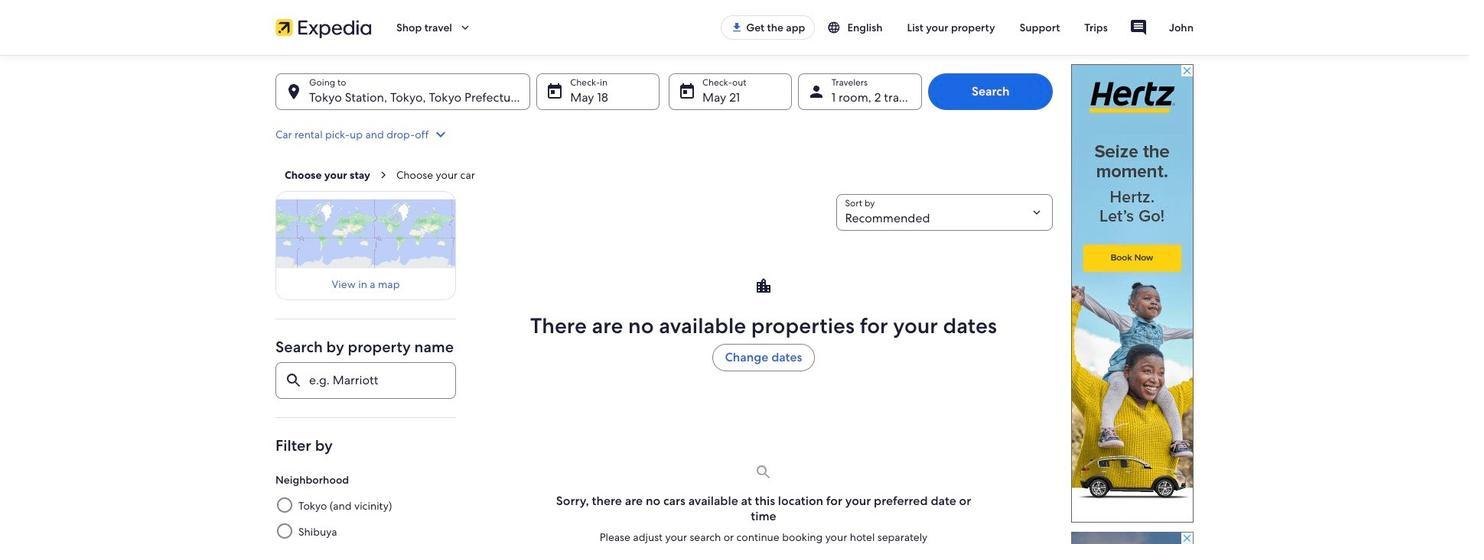 Task type: vqa. For each thing, say whether or not it's contained in the screenshot.
static map image
yes



Task type: describe. For each thing, give the bounding box(es) containing it.
communication center icon image
[[1129, 18, 1148, 37]]

step 1 of 3. choose your stay. current page, choose your stay element
[[285, 168, 396, 182]]

small image
[[827, 21, 847, 34]]

expedia logo image
[[275, 17, 372, 38]]



Task type: locate. For each thing, give the bounding box(es) containing it.
download the app button image
[[731, 21, 743, 34]]

static map image image
[[275, 191, 456, 269]]

trailing image
[[458, 21, 472, 34]]



